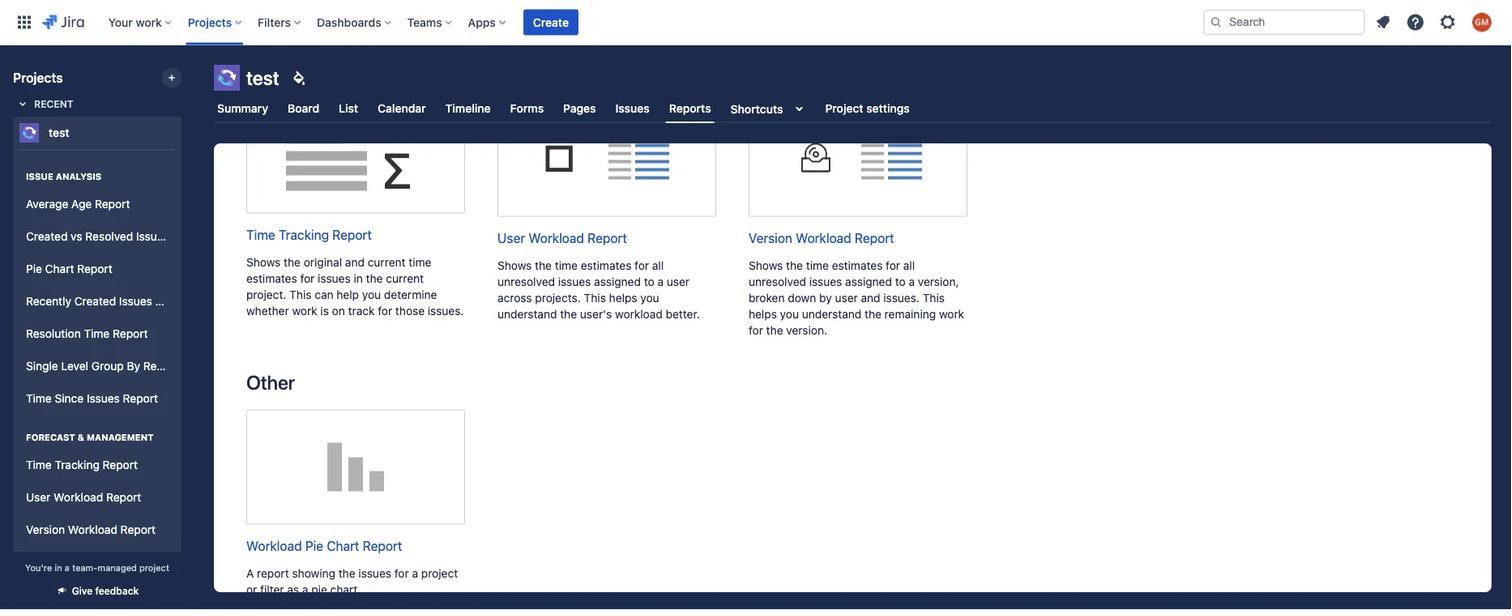 Task type: locate. For each thing, give the bounding box(es) containing it.
on
[[332, 304, 345, 318]]

1 horizontal spatial user
[[498, 231, 525, 246]]

projects up the collapse recent projects image
[[13, 70, 63, 85]]

to inside shows the time estimates for all unresolved issues assigned to a user across projects. this helps you understand the user's workload better.
[[644, 275, 655, 289]]

1 horizontal spatial time tracking report link
[[246, 99, 465, 245]]

to inside shows the time estimates for all unresolved issues assigned to a version, broken down by user and issues. this helps you understand the remaining work for the version.
[[895, 275, 906, 289]]

2 horizontal spatial time
[[806, 259, 829, 272]]

pie chart report link
[[19, 253, 175, 285]]

shows inside shows the time estimates for all unresolved issues assigned to a user across projects. this helps you understand the user's workload better.
[[498, 259, 532, 272]]

1 horizontal spatial helps
[[749, 308, 777, 321]]

0 horizontal spatial work
[[136, 15, 162, 29]]

all inside shows the time estimates for all unresolved issues assigned to a version, broken down by user and issues. this helps you understand the remaining work for the version.
[[903, 259, 915, 272]]

1 horizontal spatial pie
[[305, 539, 323, 554]]

1 horizontal spatial version workload report
[[749, 231, 894, 246]]

user inside shows the time estimates for all unresolved issues assigned to a version, broken down by user and issues. this helps you understand the remaining work for the version.
[[835, 291, 858, 305]]

shows up broken
[[749, 259, 783, 272]]

0 horizontal spatial in
[[55, 562, 62, 573]]

issues. right those
[[428, 304, 464, 318]]

user
[[667, 275, 690, 289], [835, 291, 858, 305]]

2 horizontal spatial shows
[[749, 259, 783, 272]]

issues up the by
[[809, 275, 842, 289]]

group containing time tracking report
[[19, 415, 175, 551]]

user workload report link
[[498, 102, 716, 248], [19, 481, 175, 514]]

and
[[345, 256, 365, 269], [861, 291, 881, 305]]

0 horizontal spatial user
[[667, 275, 690, 289]]

issues up the chart.
[[359, 567, 391, 580]]

the up the chart.
[[339, 567, 355, 580]]

all up remaining
[[903, 259, 915, 272]]

1 horizontal spatial estimates
[[581, 259, 632, 272]]

1 horizontal spatial this
[[584, 291, 606, 305]]

1 horizontal spatial project
[[421, 567, 458, 580]]

track
[[348, 304, 375, 318]]

1 horizontal spatial version workload report link
[[749, 102, 968, 248]]

0 horizontal spatial assigned
[[594, 275, 641, 289]]

test link
[[13, 117, 175, 149]]

1 group from the top
[[19, 149, 207, 610]]

test
[[246, 66, 279, 89], [49, 126, 69, 139]]

tracking down the &
[[55, 458, 100, 472]]

issues down single level group by report
[[87, 392, 120, 405]]

0 horizontal spatial estimates
[[246, 272, 297, 285]]

issues up the "can"
[[318, 272, 351, 285]]

jira image
[[42, 13, 84, 32], [42, 13, 84, 32]]

assigned up remaining
[[845, 275, 892, 289]]

helps up 'workload'
[[609, 291, 637, 305]]

the left the original
[[284, 256, 301, 269]]

projects up sidebar navigation image
[[188, 15, 232, 29]]

analysis
[[56, 171, 101, 182]]

1 horizontal spatial shows
[[498, 259, 532, 272]]

1 vertical spatial helps
[[749, 308, 777, 321]]

0 horizontal spatial test
[[49, 126, 69, 139]]

version up broken
[[749, 231, 793, 246]]

0 horizontal spatial project
[[139, 562, 169, 573]]

estimates for version workload report
[[832, 259, 883, 272]]

forecast & management
[[26, 432, 154, 443]]

down
[[788, 291, 816, 305]]

estimates
[[581, 259, 632, 272], [832, 259, 883, 272], [246, 272, 297, 285]]

version up you're
[[26, 523, 65, 537]]

0 horizontal spatial pie
[[26, 262, 42, 276]]

0 horizontal spatial version workload report link
[[19, 514, 175, 546]]

version workload report
[[749, 231, 894, 246], [26, 523, 156, 537]]

as
[[287, 583, 299, 596]]

time tracking report up the original
[[246, 227, 372, 243]]

0 horizontal spatial understand
[[498, 308, 557, 321]]

0 horizontal spatial shows
[[246, 256, 281, 269]]

current
[[368, 256, 406, 269], [386, 272, 424, 285]]

assigned inside shows the time estimates for all unresolved issues assigned to a version, broken down by user and issues. this helps you understand the remaining work for the version.
[[845, 275, 892, 289]]

0 horizontal spatial issues.
[[428, 304, 464, 318]]

pie
[[26, 262, 42, 276], [305, 539, 323, 554]]

1 horizontal spatial in
[[354, 272, 363, 285]]

all up 'workload'
[[652, 259, 664, 272]]

4 group from the top
[[19, 546, 175, 610]]

shows up project.
[[246, 256, 281, 269]]

team-
[[72, 562, 98, 573]]

issues up projects.
[[558, 275, 591, 289]]

to up remaining
[[895, 275, 906, 289]]

1 horizontal spatial time
[[555, 259, 578, 272]]

issues. inside shows the time estimates for all unresolved issues assigned to a version, broken down by user and issues. this helps you understand the remaining work for the version.
[[884, 291, 920, 305]]

time inside shows the time estimates for all unresolved issues assigned to a user across projects. this helps you understand the user's workload better.
[[555, 259, 578, 272]]

1 vertical spatial time tracking report
[[26, 458, 138, 472]]

issues inside shows the original and current time estimates for issues in the current project. this can help you determine whether work is on track for those issues.
[[318, 272, 351, 285]]

this up user's
[[584, 291, 606, 305]]

understand down across
[[498, 308, 557, 321]]

report
[[95, 197, 130, 211], [332, 227, 372, 243], [172, 230, 207, 243], [588, 231, 627, 246], [855, 231, 894, 246], [77, 262, 112, 276], [155, 295, 190, 308], [113, 327, 148, 340], [143, 359, 178, 373], [123, 392, 158, 405], [103, 458, 138, 472], [106, 491, 141, 504], [120, 523, 156, 537], [363, 539, 402, 554]]

0 horizontal spatial this
[[289, 288, 312, 301]]

report inside pie chart report link
[[77, 262, 112, 276]]

all for version workload report
[[903, 259, 915, 272]]

1 vertical spatial in
[[55, 562, 62, 573]]

level
[[61, 359, 88, 373]]

issues inside 'link'
[[616, 102, 650, 115]]

0 horizontal spatial all
[[652, 259, 664, 272]]

0 horizontal spatial unresolved
[[498, 275, 555, 289]]

this
[[289, 288, 312, 301], [584, 291, 606, 305], [923, 291, 945, 305]]

tracking up the original
[[279, 227, 329, 243]]

assigned up 'workload'
[[594, 275, 641, 289]]

1 vertical spatial time tracking report link
[[19, 449, 175, 481]]

time tracking report
[[246, 227, 372, 243], [26, 458, 138, 472]]

this left the "can"
[[289, 288, 312, 301]]

0 horizontal spatial and
[[345, 256, 365, 269]]

work inside dropdown button
[[136, 15, 162, 29]]

1 horizontal spatial user workload report
[[498, 231, 627, 246]]

1 vertical spatial version
[[26, 523, 65, 537]]

1 to from the left
[[644, 275, 655, 289]]

user right the by
[[835, 291, 858, 305]]

estimates up the by
[[832, 259, 883, 272]]

single
[[26, 359, 58, 373]]

2 unresolved from the left
[[749, 275, 806, 289]]

issues
[[318, 272, 351, 285], [558, 275, 591, 289], [809, 275, 842, 289], [359, 567, 391, 580]]

projects
[[188, 15, 232, 29], [13, 70, 63, 85]]

recent
[[34, 98, 73, 109]]

1 horizontal spatial test
[[246, 66, 279, 89]]

understand inside shows the time estimates for all unresolved issues assigned to a version, broken down by user and issues. this helps you understand the remaining work for the version.
[[802, 308, 862, 321]]

summary
[[217, 102, 268, 115]]

2 horizontal spatial estimates
[[832, 259, 883, 272]]

create button
[[523, 9, 579, 35]]

you up 'workload'
[[640, 291, 659, 305]]

chart up recently
[[45, 262, 74, 276]]

1 vertical spatial user
[[26, 491, 51, 504]]

0 vertical spatial user
[[667, 275, 690, 289]]

and right the by
[[861, 291, 881, 305]]

2 assigned from the left
[[845, 275, 892, 289]]

estimates inside shows the time estimates for all unresolved issues assigned to a version, broken down by user and issues. this helps you understand the remaining work for the version.
[[832, 259, 883, 272]]

0 horizontal spatial to
[[644, 275, 655, 289]]

the up down
[[786, 259, 803, 272]]

tab list
[[204, 94, 1502, 123]]

time tracking report down the &
[[26, 458, 138, 472]]

version
[[749, 231, 793, 246], [26, 523, 65, 537]]

for
[[635, 259, 649, 272], [886, 259, 900, 272], [300, 272, 315, 285], [378, 304, 392, 318], [749, 324, 763, 337], [394, 567, 409, 580]]

1 horizontal spatial issues.
[[884, 291, 920, 305]]

work left is
[[292, 304, 317, 318]]

version workload report up the by
[[749, 231, 894, 246]]

create
[[533, 15, 569, 29]]

0 horizontal spatial projects
[[13, 70, 63, 85]]

pie inside pie chart report link
[[26, 262, 42, 276]]

version workload report link
[[749, 102, 968, 248], [19, 514, 175, 546]]

assigned for version workload report
[[845, 275, 892, 289]]

you for user workload report
[[640, 291, 659, 305]]

2 horizontal spatial you
[[780, 308, 799, 321]]

1 horizontal spatial assigned
[[845, 275, 892, 289]]

created vs resolved issues report link
[[19, 220, 207, 253]]

user workload report up projects.
[[498, 231, 627, 246]]

1 all from the left
[[652, 259, 664, 272]]

test down recent
[[49, 126, 69, 139]]

1 horizontal spatial to
[[895, 275, 906, 289]]

time up the by
[[806, 259, 829, 272]]

board
[[288, 102, 319, 115]]

to up 'workload'
[[644, 275, 655, 289]]

chart
[[45, 262, 74, 276], [327, 539, 359, 554]]

understand down the by
[[802, 308, 862, 321]]

recently
[[26, 295, 71, 308]]

1 vertical spatial created
[[74, 295, 116, 308]]

1 horizontal spatial understand
[[802, 308, 862, 321]]

0 horizontal spatial user workload report
[[26, 491, 141, 504]]

shows up across
[[498, 259, 532, 272]]

workload down the &
[[54, 491, 103, 504]]

user down forecast
[[26, 491, 51, 504]]

work
[[136, 15, 162, 29], [292, 304, 317, 318], [939, 308, 964, 321]]

3 group from the top
[[19, 415, 175, 551]]

0 vertical spatial time tracking report
[[246, 227, 372, 243]]

2 horizontal spatial work
[[939, 308, 964, 321]]

pie inside workload pie chart report link
[[305, 539, 323, 554]]

1 vertical spatial projects
[[13, 70, 63, 85]]

assigned
[[594, 275, 641, 289], [845, 275, 892, 289]]

you
[[362, 288, 381, 301], [640, 291, 659, 305], [780, 308, 799, 321]]

those
[[395, 304, 425, 318]]

assigned inside shows the time estimates for all unresolved issues assigned to a user across projects. this helps you understand the user's workload better.
[[594, 275, 641, 289]]

and inside shows the time estimates for all unresolved issues assigned to a version, broken down by user and issues. this helps you understand the remaining work for the version.
[[861, 291, 881, 305]]

shows
[[246, 256, 281, 269], [498, 259, 532, 272], [749, 259, 783, 272]]

0 vertical spatial created
[[26, 230, 68, 243]]

1 horizontal spatial user workload report link
[[498, 102, 716, 248]]

shows inside shows the time estimates for all unresolved issues assigned to a version, broken down by user and issues. this helps you understand the remaining work for the version.
[[749, 259, 783, 272]]

issues right pages
[[616, 102, 650, 115]]

better.
[[666, 308, 700, 321]]

1 horizontal spatial chart
[[327, 539, 359, 554]]

you're
[[25, 562, 52, 573]]

you for time tracking report
[[362, 288, 381, 301]]

time
[[246, 227, 275, 243], [84, 327, 110, 340], [26, 392, 52, 405], [26, 458, 52, 472]]

forms link
[[507, 94, 547, 123]]

1 vertical spatial tracking
[[55, 458, 100, 472]]

0 horizontal spatial user workload report link
[[19, 481, 175, 514]]

and inside shows the original and current time estimates for issues in the current project. this can help you determine whether work is on track for those issues.
[[345, 256, 365, 269]]

projects.
[[535, 291, 581, 305]]

unresolved inside shows the time estimates for all unresolved issues assigned to a version, broken down by user and issues. this helps you understand the remaining work for the version.
[[749, 275, 806, 289]]

you down down
[[780, 308, 799, 321]]

1 understand from the left
[[498, 308, 557, 321]]

1 horizontal spatial you
[[640, 291, 659, 305]]

chart.
[[330, 583, 361, 596]]

1 vertical spatial version workload report
[[26, 523, 156, 537]]

1 unresolved from the left
[[498, 275, 555, 289]]

report inside time since issues report link
[[123, 392, 158, 405]]

group
[[91, 359, 124, 373]]

unresolved for user
[[498, 275, 555, 289]]

workload up report
[[246, 539, 302, 554]]

shows the time estimates for all unresolved issues assigned to a version, broken down by user and issues. this helps you understand the remaining work for the version.
[[749, 259, 964, 337]]

and right the original
[[345, 256, 365, 269]]

2 horizontal spatial this
[[923, 291, 945, 305]]

0 horizontal spatial created
[[26, 230, 68, 243]]

1 assigned from the left
[[594, 275, 641, 289]]

issue
[[26, 171, 53, 182]]

filters
[[258, 15, 291, 29]]

create project image
[[165, 71, 178, 84]]

1 vertical spatial user
[[835, 291, 858, 305]]

pie up showing
[[305, 539, 323, 554]]

issues
[[616, 102, 650, 115], [136, 230, 169, 243], [119, 295, 152, 308], [87, 392, 120, 405]]

helps down broken
[[749, 308, 777, 321]]

1 horizontal spatial version
[[749, 231, 793, 246]]

estimates up project.
[[246, 272, 297, 285]]

add to starred image
[[177, 123, 196, 143]]

single level group by report
[[26, 359, 178, 373]]

workload pie chart report
[[246, 539, 402, 554]]

average age report link
[[19, 188, 175, 220]]

banner containing your work
[[0, 0, 1511, 45]]

chart up a report showing the issues for a project or filter as a pie chart.
[[327, 539, 359, 554]]

0 vertical spatial pie
[[26, 262, 42, 276]]

work right "your"
[[136, 15, 162, 29]]

2 all from the left
[[903, 259, 915, 272]]

tracking
[[279, 227, 329, 243], [55, 458, 100, 472]]

unresolved up broken
[[749, 275, 806, 289]]

reports
[[669, 102, 711, 115]]

time up projects.
[[555, 259, 578, 272]]

time inside shows the time estimates for all unresolved issues assigned to a version, broken down by user and issues. this helps you understand the remaining work for the version.
[[806, 259, 829, 272]]

user's
[[580, 308, 612, 321]]

0 horizontal spatial chart
[[45, 262, 74, 276]]

1 horizontal spatial and
[[861, 291, 881, 305]]

the down projects.
[[560, 308, 577, 321]]

in right you're
[[55, 562, 62, 573]]

in up help
[[354, 272, 363, 285]]

version workload report up team- at the left bottom
[[26, 523, 156, 537]]

by
[[127, 359, 140, 373]]

your work button
[[104, 9, 178, 35]]

2 to from the left
[[895, 275, 906, 289]]

all inside shows the time estimates for all unresolved issues assigned to a user across projects. this helps you understand the user's workload better.
[[652, 259, 664, 272]]

0 vertical spatial chart
[[45, 262, 74, 276]]

a inside shows the time estimates for all unresolved issues assigned to a version, broken down by user and issues. this helps you understand the remaining work for the version.
[[909, 275, 915, 289]]

work down version,
[[939, 308, 964, 321]]

collapse recent projects image
[[13, 94, 32, 113]]

0 horizontal spatial version
[[26, 523, 65, 537]]

1 horizontal spatial work
[[292, 304, 317, 318]]

0 vertical spatial version
[[749, 231, 793, 246]]

tab list containing reports
[[204, 94, 1502, 123]]

the inside a report showing the issues for a project or filter as a pie chart.
[[339, 567, 355, 580]]

user workload report down the &
[[26, 491, 141, 504]]

0 vertical spatial helps
[[609, 291, 637, 305]]

pie up recently
[[26, 262, 42, 276]]

unresolved inside shows the time estimates for all unresolved issues assigned to a user across projects. this helps you understand the user's workload better.
[[498, 275, 555, 289]]

a
[[658, 275, 664, 289], [909, 275, 915, 289], [65, 562, 70, 573], [412, 567, 418, 580], [302, 583, 308, 596]]

2 understand from the left
[[802, 308, 862, 321]]

0 vertical spatial projects
[[188, 15, 232, 29]]

appswitcher icon image
[[15, 13, 34, 32]]

time since issues report link
[[19, 382, 175, 415]]

shortcuts
[[731, 102, 783, 115]]

user up across
[[498, 231, 525, 246]]

1 horizontal spatial all
[[903, 259, 915, 272]]

0 horizontal spatial you
[[362, 288, 381, 301]]

user up "better."
[[667, 275, 690, 289]]

by
[[819, 291, 832, 305]]

workload
[[529, 231, 584, 246], [796, 231, 852, 246], [54, 491, 103, 504], [68, 523, 117, 537], [246, 539, 302, 554]]

0 vertical spatial user workload report link
[[498, 102, 716, 248]]

1 horizontal spatial unresolved
[[749, 275, 806, 289]]

work inside shows the original and current time estimates for issues in the current project. this can help you determine whether work is on track for those issues.
[[292, 304, 317, 318]]

unresolved
[[498, 275, 555, 289], [749, 275, 806, 289]]

dashboards button
[[312, 9, 398, 35]]

issues inside a report showing the issues for a project or filter as a pie chart.
[[359, 567, 391, 580]]

1 vertical spatial user workload report link
[[19, 481, 175, 514]]

1 vertical spatial pie
[[305, 539, 323, 554]]

you inside shows the original and current time estimates for issues in the current project. this can help you determine whether work is on track for those issues.
[[362, 288, 381, 301]]

shows inside shows the original and current time estimates for issues in the current project. this can help you determine whether work is on track for those issues.
[[246, 256, 281, 269]]

created left the vs at the left top of the page
[[26, 230, 68, 243]]

to for version workload report
[[895, 275, 906, 289]]

time for version
[[806, 259, 829, 272]]

search image
[[1210, 16, 1223, 29]]

0 vertical spatial tracking
[[279, 227, 329, 243]]

the up projects.
[[535, 259, 552, 272]]

estimates up user's
[[581, 259, 632, 272]]

a
[[246, 567, 254, 580]]

created down pie chart report link
[[74, 295, 116, 308]]

version,
[[918, 275, 959, 289]]

for inside shows the time estimates for all unresolved issues assigned to a user across projects. this helps you understand the user's workload better.
[[635, 259, 649, 272]]

apps button
[[463, 9, 512, 35]]

this down version,
[[923, 291, 945, 305]]

banner
[[0, 0, 1511, 45]]

1 vertical spatial version workload report link
[[19, 514, 175, 546]]

issues. up remaining
[[884, 291, 920, 305]]

set background color image
[[289, 68, 308, 88]]

you up track
[[362, 288, 381, 301]]

time up "determine"
[[409, 256, 431, 269]]

assigned for user workload report
[[594, 275, 641, 289]]

notifications image
[[1374, 13, 1393, 32]]

you inside shows the time estimates for all unresolved issues assigned to a version, broken down by user and issues. this helps you understand the remaining work for the version.
[[780, 308, 799, 321]]

0 horizontal spatial time
[[409, 256, 431, 269]]

estimates inside shows the time estimates for all unresolved issues assigned to a user across projects. this helps you understand the user's workload better.
[[581, 259, 632, 272]]

0 horizontal spatial time tracking report link
[[19, 449, 175, 481]]

project
[[139, 562, 169, 573], [421, 567, 458, 580]]

group
[[19, 149, 207, 610], [19, 154, 207, 420], [19, 415, 175, 551], [19, 546, 175, 610]]

workload up projects.
[[529, 231, 584, 246]]

time
[[409, 256, 431, 269], [555, 259, 578, 272], [806, 259, 829, 272]]

0 vertical spatial user
[[498, 231, 525, 246]]

1 horizontal spatial user
[[835, 291, 858, 305]]

unresolved up across
[[498, 275, 555, 289]]

you inside shows the time estimates for all unresolved issues assigned to a user across projects. this helps you understand the user's workload better.
[[640, 291, 659, 305]]

test left set background color icon on the top left
[[246, 66, 279, 89]]



Task type: describe. For each thing, give the bounding box(es) containing it.
2 group from the top
[[19, 154, 207, 420]]

summary link
[[214, 94, 271, 123]]

to for user workload report
[[644, 275, 655, 289]]

shows the time estimates for all unresolved issues assigned to a user across projects. this helps you understand the user's workload better.
[[498, 259, 700, 321]]

report inside average age report link
[[95, 197, 130, 211]]

project settings link
[[822, 94, 913, 123]]

calendar link
[[374, 94, 429, 123]]

board link
[[284, 94, 323, 123]]

workload inside workload pie chart report link
[[246, 539, 302, 554]]

issues right resolved
[[136, 230, 169, 243]]

give feedback
[[72, 585, 139, 597]]

or
[[246, 583, 257, 596]]

time left since
[[26, 392, 52, 405]]

whether
[[246, 304, 289, 318]]

timeline link
[[442, 94, 494, 123]]

report inside recently created issues report link
[[155, 295, 190, 308]]

settings
[[866, 102, 910, 115]]

1 vertical spatial user workload report
[[26, 491, 141, 504]]

1 horizontal spatial tracking
[[279, 227, 329, 243]]

list link
[[336, 94, 362, 123]]

single level group by report link
[[19, 350, 178, 382]]

help
[[337, 288, 359, 301]]

report inside created vs resolved issues report link
[[172, 230, 207, 243]]

calendar
[[378, 102, 426, 115]]

issues link
[[612, 94, 653, 123]]

help image
[[1406, 13, 1425, 32]]

workload up the by
[[796, 231, 852, 246]]

pages
[[563, 102, 596, 115]]

Search field
[[1203, 9, 1365, 35]]

project
[[825, 102, 863, 115]]

unresolved for version
[[749, 275, 806, 289]]

primary element
[[10, 0, 1203, 45]]

created vs resolved issues report
[[26, 230, 207, 243]]

filters button
[[253, 9, 307, 35]]

management
[[87, 432, 154, 443]]

your profile and settings image
[[1472, 13, 1492, 32]]

dashboards
[[317, 15, 381, 29]]

determine
[[384, 288, 437, 301]]

apps
[[468, 15, 496, 29]]

&
[[78, 432, 84, 443]]

list
[[339, 102, 358, 115]]

0 vertical spatial current
[[368, 256, 406, 269]]

estimates inside shows the original and current time estimates for issues in the current project. this can help you determine whether work is on track for those issues.
[[246, 272, 297, 285]]

shows for time
[[246, 256, 281, 269]]

this inside shows the original and current time estimates for issues in the current project. this can help you determine whether work is on track for those issues.
[[289, 288, 312, 301]]

resolution time report link
[[19, 318, 175, 350]]

0 vertical spatial version workload report link
[[749, 102, 968, 248]]

can
[[315, 288, 334, 301]]

pie chart report
[[26, 262, 112, 276]]

forms
[[510, 102, 544, 115]]

1 horizontal spatial time tracking report
[[246, 227, 372, 243]]

recently created issues report
[[26, 295, 190, 308]]

age
[[71, 197, 92, 211]]

teams button
[[402, 9, 458, 35]]

recently created issues report link
[[19, 285, 190, 318]]

managed
[[98, 562, 137, 573]]

report inside workload pie chart report link
[[363, 539, 402, 554]]

you're in a team-managed project
[[25, 562, 169, 573]]

time inside shows the original and current time estimates for issues in the current project. this can help you determine whether work is on track for those issues.
[[409, 256, 431, 269]]

0 vertical spatial time tracking report link
[[246, 99, 465, 245]]

pie
[[311, 583, 327, 596]]

time down forecast
[[26, 458, 52, 472]]

pages link
[[560, 94, 599, 123]]

give
[[72, 585, 93, 597]]

this inside shows the time estimates for all unresolved issues assigned to a user across projects. this helps you understand the user's workload better.
[[584, 291, 606, 305]]

issue analysis
[[26, 171, 101, 182]]

issues inside shows the time estimates for all unresolved issues assigned to a version, broken down by user and issues. this helps you understand the remaining work for the version.
[[809, 275, 842, 289]]

project settings
[[825, 102, 910, 115]]

a inside shows the time estimates for all unresolved issues assigned to a user across projects. this helps you understand the user's workload better.
[[658, 275, 664, 289]]

projects button
[[183, 9, 248, 35]]

0 vertical spatial version workload report
[[749, 231, 894, 246]]

issues. inside shows the original and current time estimates for issues in the current project. this can help you determine whether work is on track for those issues.
[[428, 304, 464, 318]]

is
[[320, 304, 329, 318]]

resolved
[[85, 230, 133, 243]]

this inside shows the time estimates for all unresolved issues assigned to a version, broken down by user and issues. this helps you understand the remaining work for the version.
[[923, 291, 945, 305]]

average age report
[[26, 197, 130, 211]]

project.
[[246, 288, 286, 301]]

issues inside shows the time estimates for all unresolved issues assigned to a user across projects. this helps you understand the user's workload better.
[[558, 275, 591, 289]]

0 vertical spatial test
[[246, 66, 279, 89]]

forecast
[[26, 432, 75, 443]]

your
[[108, 15, 133, 29]]

for inside a report showing the issues for a project or filter as a pie chart.
[[394, 567, 409, 580]]

sidebar navigation image
[[177, 65, 212, 97]]

workload pie chart report link
[[246, 410, 465, 556]]

settings image
[[1438, 13, 1458, 32]]

1 horizontal spatial created
[[74, 295, 116, 308]]

0 vertical spatial user workload report
[[498, 231, 627, 246]]

vs
[[71, 230, 82, 243]]

1 vertical spatial current
[[386, 272, 424, 285]]

workload up you're in a team-managed project
[[68, 523, 117, 537]]

filter
[[260, 583, 284, 596]]

the left remaining
[[865, 308, 882, 321]]

give feedback button
[[46, 578, 149, 604]]

shows the original and current time estimates for issues in the current project. this can help you determine whether work is on track for those issues.
[[246, 256, 464, 318]]

projects inside popup button
[[188, 15, 232, 29]]

0 horizontal spatial version workload report
[[26, 523, 156, 537]]

teams
[[407, 15, 442, 29]]

time for user
[[555, 259, 578, 272]]

user inside shows the time estimates for all unresolved issues assigned to a user across projects. this helps you understand the user's workload better.
[[667, 275, 690, 289]]

report
[[257, 567, 289, 580]]

estimates for user workload report
[[581, 259, 632, 272]]

0 horizontal spatial time tracking report
[[26, 458, 138, 472]]

remaining
[[885, 308, 936, 321]]

0 horizontal spatial user
[[26, 491, 51, 504]]

the left version.
[[766, 324, 783, 337]]

in inside shows the original and current time estimates for issues in the current project. this can help you determine whether work is on track for those issues.
[[354, 272, 363, 285]]

time up the single level group by report link at the bottom of page
[[84, 327, 110, 340]]

original
[[304, 256, 342, 269]]

your work
[[108, 15, 162, 29]]

shows for version
[[749, 259, 783, 272]]

version.
[[786, 324, 827, 337]]

shortcuts button
[[727, 94, 812, 123]]

a report showing the issues for a project or filter as a pie chart.
[[246, 567, 458, 596]]

0 horizontal spatial tracking
[[55, 458, 100, 472]]

resolution time report
[[26, 327, 148, 340]]

showing
[[292, 567, 335, 580]]

time since issues report
[[26, 392, 158, 405]]

1 vertical spatial test
[[49, 126, 69, 139]]

all for user workload report
[[652, 259, 664, 272]]

shows for user
[[498, 259, 532, 272]]

helps inside shows the time estimates for all unresolved issues assigned to a version, broken down by user and issues. this helps you understand the remaining work for the version.
[[749, 308, 777, 321]]

resolution
[[26, 327, 81, 340]]

the up track
[[366, 272, 383, 285]]

report inside the resolution time report link
[[113, 327, 148, 340]]

since
[[55, 392, 84, 405]]

broken
[[749, 291, 785, 305]]

issues down pie chart report link
[[119, 295, 152, 308]]

report inside the single level group by report link
[[143, 359, 178, 373]]

time up project.
[[246, 227, 275, 243]]

understand inside shows the time estimates for all unresolved issues assigned to a user across projects. this helps you understand the user's workload better.
[[498, 308, 557, 321]]

across
[[498, 291, 532, 305]]

1 vertical spatial chart
[[327, 539, 359, 554]]

project inside a report showing the issues for a project or filter as a pie chart.
[[421, 567, 458, 580]]

workload
[[615, 308, 663, 321]]

feedback
[[95, 585, 139, 597]]

helps inside shows the time estimates for all unresolved issues assigned to a user across projects. this helps you understand the user's workload better.
[[609, 291, 637, 305]]

work inside shows the time estimates for all unresolved issues assigned to a version, broken down by user and issues. this helps you understand the remaining work for the version.
[[939, 308, 964, 321]]



Task type: vqa. For each thing, say whether or not it's contained in the screenshot.
'here.'
no



